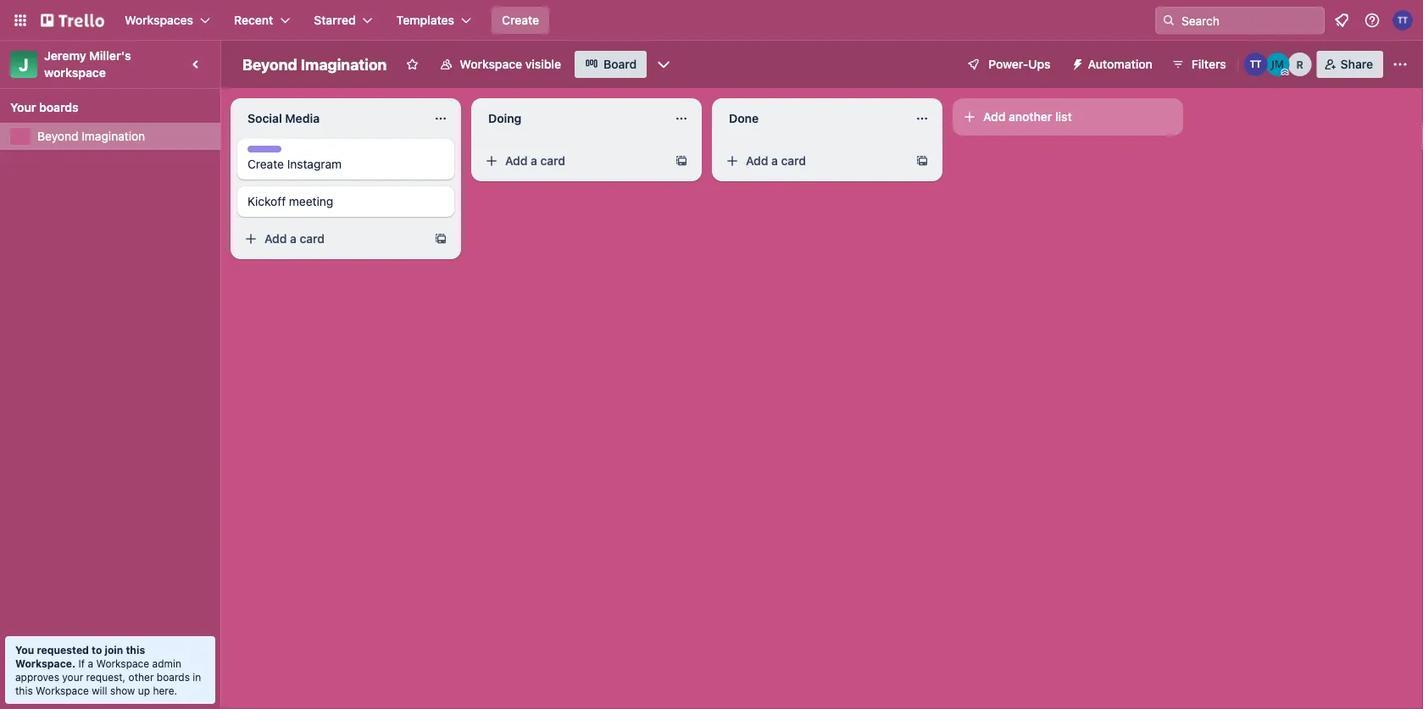 Task type: vqa. For each thing, say whether or not it's contained in the screenshot.
Filter by name text box
no



Task type: describe. For each thing, give the bounding box(es) containing it.
request,
[[86, 672, 126, 684]]

list
[[1056, 110, 1073, 124]]

starred
[[314, 13, 356, 27]]

show
[[110, 685, 135, 697]]

a for doing
[[531, 154, 538, 168]]

your boards with 1 items element
[[10, 98, 202, 118]]

share
[[1341, 57, 1374, 71]]

customize views image
[[656, 56, 673, 73]]

automation button
[[1065, 51, 1163, 78]]

create button
[[492, 7, 550, 34]]

meeting
[[289, 195, 334, 209]]

j
[[19, 54, 29, 74]]

add a card button for social media
[[237, 226, 427, 253]]

show menu image
[[1393, 56, 1410, 73]]

1 vertical spatial workspace
[[96, 658, 149, 670]]

workspace.
[[15, 658, 76, 670]]

beyond imagination inside text field
[[243, 55, 387, 73]]

add another list button
[[953, 98, 1184, 136]]

approves
[[15, 672, 59, 684]]

done
[[729, 112, 759, 126]]

a for social media
[[290, 232, 297, 246]]

add a card for done
[[746, 154, 807, 168]]

workspace navigation collapse icon image
[[185, 53, 209, 76]]

2 vertical spatial workspace
[[36, 685, 89, 697]]

your boards
[[10, 100, 79, 114]]

Search field
[[1176, 8, 1325, 33]]

open information menu image
[[1365, 12, 1382, 29]]

media
[[285, 112, 320, 126]]

miller's
[[89, 49, 131, 63]]

card for doing
[[541, 154, 566, 168]]

kickoff
[[248, 195, 286, 209]]

starred button
[[304, 7, 383, 34]]

power-ups
[[989, 57, 1051, 71]]

0 horizontal spatial beyond imagination
[[37, 129, 145, 143]]

recent button
[[224, 7, 300, 34]]

add for done
[[746, 154, 769, 168]]

create from template… image for social media
[[434, 232, 448, 246]]

your
[[62, 672, 83, 684]]

add for doing
[[505, 154, 528, 168]]

1 vertical spatial terry turtle (terryturtle) image
[[1245, 53, 1268, 76]]

card for done
[[782, 154, 807, 168]]

instagram
[[287, 157, 342, 171]]

sm image
[[1065, 51, 1089, 75]]

ups
[[1029, 57, 1051, 71]]

you
[[15, 645, 34, 656]]

your
[[10, 100, 36, 114]]

up
[[138, 685, 150, 697]]

add inside add another list button
[[984, 110, 1006, 124]]

board
[[604, 57, 637, 71]]

imagination inside beyond imagination text field
[[301, 55, 387, 73]]

kickoff meeting link
[[248, 193, 444, 210]]

this inside if a workspace admin approves your request, other boards in this workspace will show up here.
[[15, 685, 33, 697]]

board link
[[575, 51, 647, 78]]

filters
[[1192, 57, 1227, 71]]

share button
[[1318, 51, 1384, 78]]

beyond inside text field
[[243, 55, 297, 73]]

Done text field
[[719, 105, 906, 132]]

if a workspace admin approves your request, other boards in this workspace will show up here.
[[15, 658, 201, 697]]

imagination inside beyond imagination link
[[82, 129, 145, 143]]

create instagram
[[248, 157, 342, 171]]

another
[[1009, 110, 1053, 124]]

add a card button for done
[[719, 148, 909, 175]]



Task type: locate. For each thing, give the bounding box(es) containing it.
boards down admin
[[157, 672, 190, 684]]

a
[[531, 154, 538, 168], [772, 154, 778, 168], [290, 232, 297, 246], [88, 658, 93, 670]]

workspace inside button
[[460, 57, 522, 71]]

card
[[541, 154, 566, 168], [782, 154, 807, 168], [300, 232, 325, 246]]

0 vertical spatial beyond
[[243, 55, 297, 73]]

create instagram link
[[248, 156, 444, 173]]

2 horizontal spatial add a card
[[746, 154, 807, 168]]

beyond imagination
[[243, 55, 387, 73], [37, 129, 145, 143]]

other
[[129, 672, 154, 684]]

imagination
[[301, 55, 387, 73], [82, 129, 145, 143]]

1 horizontal spatial imagination
[[301, 55, 387, 73]]

r button
[[1289, 53, 1313, 76]]

add another list
[[984, 110, 1073, 124]]

workspaces
[[125, 13, 193, 27]]

1 vertical spatial create
[[248, 157, 284, 171]]

this down 'approves'
[[15, 685, 33, 697]]

terry turtle (terryturtle) image left this member is an admin of this board. icon
[[1245, 53, 1268, 76]]

templates button
[[386, 7, 482, 34]]

jeremy miller (jeremymiller198) image
[[1267, 53, 1291, 76]]

power-
[[989, 57, 1029, 71]]

create up kickoff
[[248, 157, 284, 171]]

1 horizontal spatial create
[[502, 13, 540, 27]]

power-ups button
[[955, 51, 1061, 78]]

1 horizontal spatial beyond
[[243, 55, 297, 73]]

1 horizontal spatial terry turtle (terryturtle) image
[[1393, 10, 1414, 31]]

1 horizontal spatial this
[[126, 645, 145, 656]]

create from template… image
[[916, 154, 930, 168]]

1 horizontal spatial workspace
[[96, 658, 149, 670]]

primary element
[[0, 0, 1424, 41]]

1 vertical spatial this
[[15, 685, 33, 697]]

beyond down recent dropdown button
[[243, 55, 297, 73]]

workspace down your
[[36, 685, 89, 697]]

0 vertical spatial terry turtle (terryturtle) image
[[1393, 10, 1414, 31]]

rubyanndersson (rubyanndersson) image
[[1289, 53, 1313, 76]]

2 horizontal spatial workspace
[[460, 57, 522, 71]]

beyond imagination down starred in the left of the page
[[243, 55, 387, 73]]

to
[[92, 645, 102, 656]]

0 vertical spatial imagination
[[301, 55, 387, 73]]

card down doing text box at the left
[[541, 154, 566, 168]]

0 horizontal spatial create
[[248, 157, 284, 171]]

add left another
[[984, 110, 1006, 124]]

beyond imagination down your boards with 1 items element
[[37, 129, 145, 143]]

add down the doing
[[505, 154, 528, 168]]

back to home image
[[41, 7, 104, 34]]

1 vertical spatial beyond
[[37, 129, 78, 143]]

0 vertical spatial create from template… image
[[675, 154, 689, 168]]

0 vertical spatial this
[[126, 645, 145, 656]]

0 vertical spatial boards
[[39, 100, 79, 114]]

this inside you requested to join this workspace.
[[126, 645, 145, 656]]

filters button
[[1167, 51, 1232, 78]]

beyond down your boards
[[37, 129, 78, 143]]

join
[[105, 645, 123, 656]]

workspace
[[44, 66, 106, 80]]

card down meeting
[[300, 232, 325, 246]]

workspaces button
[[114, 7, 221, 34]]

add a card down done
[[746, 154, 807, 168]]

workspace left visible
[[460, 57, 522, 71]]

you requested to join this workspace.
[[15, 645, 145, 670]]

doing
[[488, 112, 522, 126]]

add a card for social media
[[265, 232, 325, 246]]

this right join
[[126, 645, 145, 656]]

add
[[984, 110, 1006, 124], [505, 154, 528, 168], [746, 154, 769, 168], [265, 232, 287, 246]]

0 vertical spatial create
[[502, 13, 540, 27]]

card for social media
[[300, 232, 325, 246]]

workspace visible
[[460, 57, 561, 71]]

0 horizontal spatial this
[[15, 685, 33, 697]]

boards
[[39, 100, 79, 114], [157, 672, 190, 684]]

add a card button down the "done" text field
[[719, 148, 909, 175]]

1 horizontal spatial beyond imagination
[[243, 55, 387, 73]]

visible
[[526, 57, 561, 71]]

add a card
[[505, 154, 566, 168], [746, 154, 807, 168], [265, 232, 325, 246]]

1 horizontal spatial card
[[541, 154, 566, 168]]

social media
[[248, 112, 320, 126]]

imagination down starred popup button
[[301, 55, 387, 73]]

search image
[[1163, 14, 1176, 27]]

here.
[[153, 685, 177, 697]]

0 horizontal spatial workspace
[[36, 685, 89, 697]]

terry turtle (terryturtle) image
[[1393, 10, 1414, 31], [1245, 53, 1268, 76]]

create up workspace visible
[[502, 13, 540, 27]]

Doing text field
[[478, 105, 665, 132]]

0 horizontal spatial boards
[[39, 100, 79, 114]]

boards right your
[[39, 100, 79, 114]]

1 vertical spatial boards
[[157, 672, 190, 684]]

beyond
[[243, 55, 297, 73], [37, 129, 78, 143]]

add a card for doing
[[505, 154, 566, 168]]

create from template… image
[[675, 154, 689, 168], [434, 232, 448, 246]]

in
[[193, 672, 201, 684]]

0 horizontal spatial imagination
[[82, 129, 145, 143]]

1 horizontal spatial add a card button
[[478, 148, 668, 175]]

0 horizontal spatial card
[[300, 232, 325, 246]]

a for done
[[772, 154, 778, 168]]

add a card button
[[478, 148, 668, 175], [719, 148, 909, 175], [237, 226, 427, 253]]

jeremy
[[44, 49, 86, 63]]

0 horizontal spatial add a card button
[[237, 226, 427, 253]]

a right if at bottom
[[88, 658, 93, 670]]

this
[[126, 645, 145, 656], [15, 685, 33, 697]]

0 vertical spatial beyond imagination
[[243, 55, 387, 73]]

create
[[502, 13, 540, 27], [248, 157, 284, 171]]

create for create instagram
[[248, 157, 284, 171]]

terry turtle (terryturtle) image right open information menu icon
[[1393, 10, 1414, 31]]

add a card button down kickoff meeting link
[[237, 226, 427, 253]]

1 horizontal spatial create from template… image
[[675, 154, 689, 168]]

r
[[1297, 59, 1304, 70]]

2 horizontal spatial add a card button
[[719, 148, 909, 175]]

0 vertical spatial workspace
[[460, 57, 522, 71]]

beyond imagination link
[[37, 128, 210, 145]]

add a card down the kickoff meeting at the left top of page
[[265, 232, 325, 246]]

create for create
[[502, 13, 540, 27]]

a down the "done" text field
[[772, 154, 778, 168]]

templates
[[397, 13, 455, 27]]

add a card button down doing text box at the left
[[478, 148, 668, 175]]

a inside if a workspace admin approves your request, other boards in this workspace will show up here.
[[88, 658, 93, 670]]

recent
[[234, 13, 273, 27]]

create from template… image for doing
[[675, 154, 689, 168]]

automation
[[1089, 57, 1153, 71]]

create inside the "create" button
[[502, 13, 540, 27]]

social
[[248, 112, 282, 126]]

0 horizontal spatial terry turtle (terryturtle) image
[[1245, 53, 1268, 76]]

add down kickoff
[[265, 232, 287, 246]]

jeremy miller's workspace
[[44, 49, 134, 80]]

will
[[92, 685, 107, 697]]

1 vertical spatial imagination
[[82, 129, 145, 143]]

1 vertical spatial beyond imagination
[[37, 129, 145, 143]]

admin
[[152, 658, 181, 670]]

add down done
[[746, 154, 769, 168]]

star or unstar board image
[[406, 58, 419, 71]]

1 horizontal spatial boards
[[157, 672, 190, 684]]

add a card down the doing
[[505, 154, 566, 168]]

kickoff meeting
[[248, 195, 334, 209]]

0 horizontal spatial add a card
[[265, 232, 325, 246]]

add for social media
[[265, 232, 287, 246]]

workspace
[[460, 57, 522, 71], [96, 658, 149, 670], [36, 685, 89, 697]]

2 horizontal spatial card
[[782, 154, 807, 168]]

boards inside if a workspace admin approves your request, other boards in this workspace will show up here.
[[157, 672, 190, 684]]

a down the kickoff meeting at the left top of page
[[290, 232, 297, 246]]

0 notifications image
[[1332, 10, 1353, 31]]

workspace down join
[[96, 658, 149, 670]]

card down the "done" text field
[[782, 154, 807, 168]]

1 horizontal spatial add a card
[[505, 154, 566, 168]]

imagination down your boards with 1 items element
[[82, 129, 145, 143]]

0 horizontal spatial beyond
[[37, 129, 78, 143]]

create inside create instagram link
[[248, 157, 284, 171]]

a down doing text box at the left
[[531, 154, 538, 168]]

boards inside your boards with 1 items element
[[39, 100, 79, 114]]

this member is an admin of this board. image
[[1282, 69, 1290, 76]]

workspace visible button
[[429, 51, 572, 78]]

1 vertical spatial create from template… image
[[434, 232, 448, 246]]

add a card button for doing
[[478, 148, 668, 175]]

requested
[[37, 645, 89, 656]]

Board name text field
[[234, 51, 396, 78]]

if
[[78, 658, 85, 670]]

0 horizontal spatial create from template… image
[[434, 232, 448, 246]]

Social Media text field
[[237, 105, 424, 132]]



